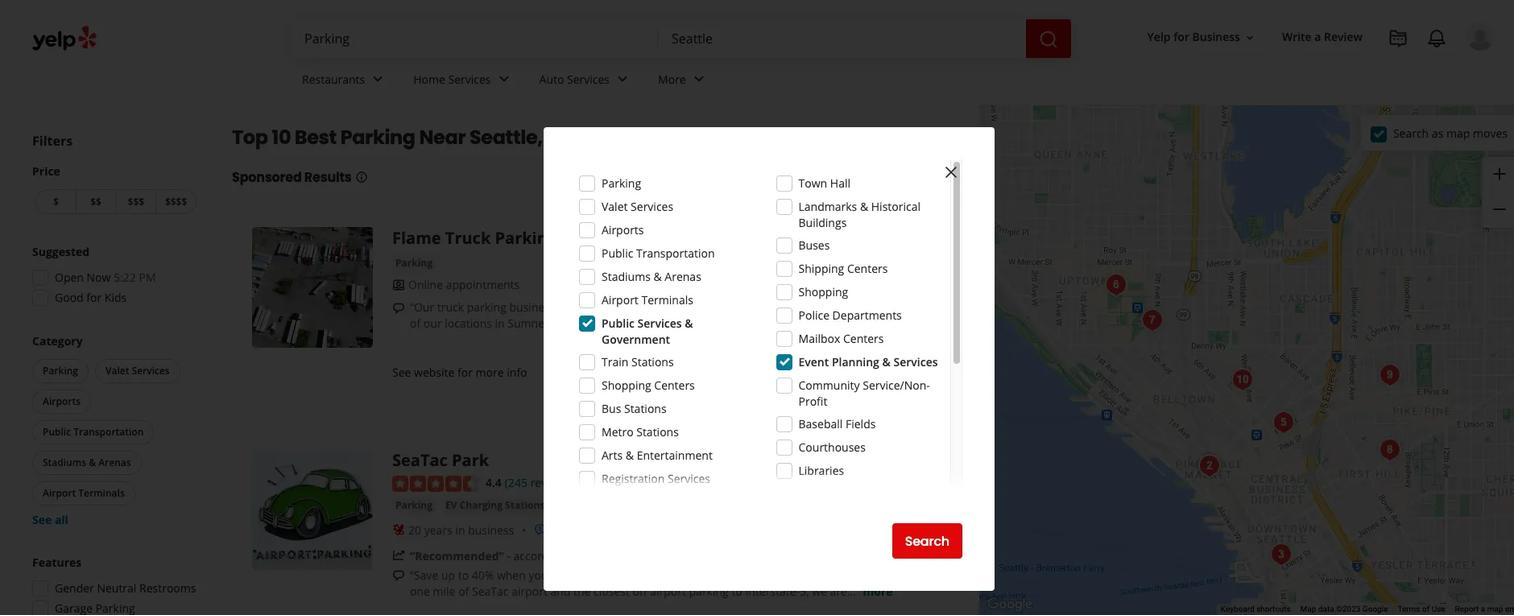 Task type: vqa. For each thing, say whether or not it's contained in the screenshot.
topmost Chinese button
no



Task type: locate. For each thing, give the bounding box(es) containing it.
2 at from the left
[[896, 300, 907, 315]]

valet services inside search dialog
[[602, 199, 674, 214]]

arenas up monthly
[[665, 269, 702, 284]]

more link down located
[[863, 584, 893, 599]]

report a map err
[[1455, 605, 1514, 614]]

for right the yelp
[[1174, 29, 1190, 45]]

see left all
[[32, 512, 52, 528]]

0 vertical spatial more link
[[838, 316, 868, 331]]

stadiums up airport terminals button
[[43, 456, 86, 470]]

24 chevron down v2 image for more
[[689, 70, 709, 89]]

stations down the (245
[[505, 498, 545, 512]]

seatac park image
[[252, 450, 373, 570]]

for inside button
[[1174, 29, 1190, 45]]

2 24 chevron down v2 image from the left
[[613, 70, 632, 89]]

more
[[838, 316, 868, 331], [476, 365, 504, 380], [863, 584, 893, 599]]

metro stations
[[602, 425, 679, 440]]

0 vertical spatial search
[[1394, 125, 1429, 141]]

more link for seatac park
[[863, 584, 893, 599]]

1 horizontal spatial of
[[458, 584, 469, 599]]

washington inside "our truck parking business provides daily and monthly parking options at competitive rates at six of our locations in sumner, auburn, and maple valley in washington state. our…"
[[705, 316, 768, 331]]

1 vertical spatial centers
[[843, 331, 884, 346]]

1 vertical spatial seatac
[[472, 584, 509, 599]]

parking button up 20
[[392, 498, 436, 514]]

& up the "service/non-"
[[883, 354, 891, 370]]

harvard parking garage image
[[1374, 359, 1407, 391]]

0 vertical spatial transportation
[[636, 246, 715, 261]]

public transportation up monthly
[[602, 246, 715, 261]]

komo plaza garage image
[[1137, 304, 1169, 336]]

stations down shopping centers at the left bottom
[[624, 401, 667, 416]]

1 vertical spatial to
[[458, 568, 469, 583]]

1 horizontal spatial at
[[896, 300, 907, 315]]

group containing suggested
[[27, 244, 200, 311]]

1 vertical spatial washington
[[705, 316, 768, 331]]

website
[[414, 365, 455, 380]]

seatac down 40%
[[472, 584, 509, 599]]

24 chevron down v2 image right more
[[689, 70, 709, 89]]

4.4 star rating image
[[392, 476, 479, 492]]

keyboard shortcuts button
[[1221, 604, 1291, 615]]

1 horizontal spatial transportation
[[636, 246, 715, 261]]

auto
[[539, 71, 564, 87]]

provides
[[559, 300, 604, 315]]

report a map err link
[[1455, 605, 1514, 614]]

1 at from the left
[[789, 300, 800, 315]]

for right website
[[458, 365, 473, 380]]

"save
[[410, 568, 438, 583]]

options
[[747, 300, 786, 315]]

public inside the public transportation button
[[43, 425, 71, 439]]

to left interstate-
[[732, 584, 743, 599]]

business up sumner,
[[510, 300, 556, 315]]

search left as
[[1394, 125, 1429, 141]]

restrooms
[[139, 581, 196, 596]]

1 horizontal spatial 24 chevron down v2 image
[[613, 70, 632, 89]]

2 vertical spatial for
[[458, 365, 473, 380]]

a for write
[[1315, 29, 1322, 45]]

the down prepay
[[574, 584, 591, 599]]

airport terminals down stadiums & arenas button
[[43, 487, 125, 500]]

more link down competitive
[[838, 316, 868, 331]]

stadiums & arenas up monthly
[[602, 269, 702, 284]]

yelp for business button
[[1141, 23, 1263, 52]]

business categories element
[[289, 58, 1495, 105]]

1 vertical spatial a
[[1481, 605, 1486, 614]]

police departments
[[799, 308, 902, 323]]

parking right best
[[720, 568, 760, 583]]

for
[[1174, 29, 1190, 45], [86, 290, 102, 305], [458, 365, 473, 380]]

1 16 speech v2 image from the top
[[392, 302, 405, 315]]

stations up shopping centers at the left bottom
[[632, 354, 674, 370]]

1 vertical spatial airport terminals
[[43, 487, 125, 500]]

0 vertical spatial centers
[[847, 261, 888, 276]]

airport inside button
[[43, 487, 76, 500]]

group
[[1482, 157, 1514, 228], [27, 244, 200, 311], [29, 334, 200, 528], [27, 555, 200, 615]]

0 horizontal spatial seatac
[[392, 450, 448, 471]]

search image
[[1039, 29, 1059, 49]]

home
[[413, 71, 445, 87]]

1 vertical spatial parking link
[[392, 498, 436, 514]]

airports inside "button"
[[43, 395, 81, 408]]

in right valley
[[692, 316, 702, 331]]

2 vertical spatial centers
[[654, 378, 695, 393]]

$$$
[[128, 195, 144, 209]]

search dialog
[[0, 0, 1514, 615]]

best
[[695, 568, 717, 583]]

0 vertical spatial valet
[[602, 199, 628, 214]]

results
[[304, 168, 352, 187]]

$$$$ button
[[156, 189, 197, 214]]

1 vertical spatial arenas
[[98, 456, 131, 470]]

business down ev charging stations button
[[468, 523, 514, 538]]

arenas inside button
[[98, 456, 131, 470]]

parking button up online
[[392, 255, 436, 271]]

stadiums & arenas down the public transportation button at the left bottom
[[43, 456, 131, 470]]

see inside group
[[32, 512, 52, 528]]

4.4 link
[[486, 474, 502, 491]]

mile
[[433, 584, 456, 599]]

(245
[[505, 475, 528, 491]]

seatac up 4.4 star rating image
[[392, 450, 448, 471]]

a right 'write' at the right
[[1315, 29, 1322, 45]]

fields
[[846, 416, 876, 432]]

sponsored results
[[232, 168, 352, 187]]

transportation up stadiums & arenas button
[[73, 425, 144, 439]]

-
[[507, 548, 511, 564]]

0 vertical spatial see
[[392, 365, 411, 380]]

shipping centers
[[799, 261, 888, 276]]

keyboard
[[1221, 605, 1255, 614]]

1 vertical spatial parking button
[[32, 359, 89, 383]]

map for moves
[[1447, 125, 1470, 141]]

hall
[[830, 176, 851, 191]]

map
[[1301, 605, 1317, 614]]

parking link
[[392, 255, 436, 271], [392, 498, 436, 514]]

public market parking image
[[1194, 450, 1226, 482]]

1 vertical spatial terminals
[[78, 487, 125, 500]]

business inside "our truck parking business provides daily and monthly parking options at competitive rates at six of our locations in sumner, auburn, and maple valley in washington state. our…"
[[510, 300, 556, 315]]

1 horizontal spatial stadiums & arenas
[[602, 269, 702, 284]]

info
[[507, 365, 527, 380]]

airport terminals inside button
[[43, 487, 125, 500]]

of left our
[[410, 316, 421, 331]]

1 horizontal spatial search
[[1394, 125, 1429, 141]]

centers down departments
[[843, 331, 884, 346]]

airports
[[602, 222, 644, 238], [43, 395, 81, 408]]

for down now
[[86, 290, 102, 305]]

0 vertical spatial stadiums & arenas
[[602, 269, 702, 284]]

0 vertical spatial valet services
[[602, 199, 674, 214]]

$$$ button
[[116, 189, 156, 214]]

0 horizontal spatial a
[[1315, 29, 1322, 45]]

0 vertical spatial seatac
[[392, 450, 448, 471]]

0 horizontal spatial washington
[[547, 124, 666, 151]]

public up "daily"
[[602, 246, 633, 261]]

0 horizontal spatial of
[[410, 316, 421, 331]]

0 horizontal spatial terminals
[[78, 487, 125, 500]]

1 horizontal spatial valet
[[602, 199, 628, 214]]

arenas down the public transportation button at the left bottom
[[98, 456, 131, 470]]

a right report
[[1481, 605, 1486, 614]]

0 vertical spatial public transportation
[[602, 246, 715, 261]]

0 horizontal spatial shopping
[[602, 378, 651, 393]]

madison garage image
[[1374, 434, 1407, 466]]

for inside group
[[86, 290, 102, 305]]

24 chevron down v2 image
[[368, 70, 388, 89], [613, 70, 632, 89], [689, 70, 709, 89]]

valet services
[[602, 199, 674, 214], [106, 364, 170, 378]]

1 horizontal spatial for
[[458, 365, 473, 380]]

of inside "save up to 40% when you prepay and experience the best parking value in seatac! located within one mile of seatac airport and the closest off airport parking to interstate-5, we are…"
[[458, 584, 469, 599]]

airport
[[512, 584, 548, 599], [650, 584, 686, 599]]

1 horizontal spatial airport
[[602, 292, 639, 308]]

1 horizontal spatial stadiums
[[602, 269, 651, 284]]

a for report
[[1481, 605, 1486, 614]]

2 parking link from the top
[[392, 498, 436, 514]]

business for parking
[[510, 300, 556, 315]]

0 horizontal spatial transportation
[[73, 425, 144, 439]]

& down the public transportation button at the left bottom
[[89, 456, 96, 470]]

valet inside valet services button
[[106, 364, 129, 378]]

stadiums up "daily"
[[602, 269, 651, 284]]

more down competitive
[[838, 316, 868, 331]]

airports up the public transportation button at the left bottom
[[43, 395, 81, 408]]

town
[[799, 176, 827, 191]]

at up state.
[[789, 300, 800, 315]]

see left website
[[392, 365, 411, 380]]

and
[[634, 300, 655, 315], [600, 316, 620, 331], [591, 568, 611, 583], [551, 584, 571, 599]]

16 speech v2 image
[[392, 302, 405, 315], [392, 570, 405, 583]]

shopping
[[799, 284, 848, 300], [602, 378, 651, 393]]

stadiums & arenas button
[[32, 451, 141, 475]]

flame truck parking parking
[[392, 227, 557, 270]]

business
[[510, 300, 556, 315], [468, 523, 514, 538]]

according
[[514, 548, 565, 564]]

police
[[799, 308, 830, 323]]

1 parking link from the top
[[392, 255, 436, 271]]

experience
[[614, 568, 672, 583]]

terminals up valley
[[642, 292, 694, 308]]

price group
[[32, 164, 200, 218]]

business
[[1193, 29, 1241, 45]]

0 vertical spatial stadiums
[[602, 269, 651, 284]]

the
[[675, 568, 692, 583], [574, 584, 591, 599]]

1 horizontal spatial airport
[[650, 584, 686, 599]]

flame truck parking link
[[392, 227, 557, 249]]

0 horizontal spatial at
[[789, 300, 800, 315]]

terms
[[1398, 605, 1421, 614]]

3 24 chevron down v2 image from the left
[[689, 70, 709, 89]]

2 vertical spatial to
[[732, 584, 743, 599]]

1 horizontal spatial washington
[[705, 316, 768, 331]]

0 vertical spatial more
[[838, 316, 868, 331]]

0 vertical spatial arenas
[[665, 269, 702, 284]]

gender
[[55, 581, 94, 596]]

seatac inside "save up to 40% when you prepay and experience the best parking value in seatac! located within one mile of seatac airport and the closest off airport parking to interstate-5, we are…"
[[472, 584, 509, 599]]

0 vertical spatial to
[[568, 548, 579, 564]]

business for in
[[468, 523, 514, 538]]

buildings
[[799, 215, 847, 230]]

0 horizontal spatial arenas
[[98, 456, 131, 470]]

0 vertical spatial shopping
[[799, 284, 848, 300]]

of left use
[[1423, 605, 1430, 614]]

stadiums & arenas inside button
[[43, 456, 131, 470]]

1 vertical spatial valet
[[106, 364, 129, 378]]

1 horizontal spatial see
[[392, 365, 411, 380]]

0 vertical spatial map
[[1447, 125, 1470, 141]]

0 horizontal spatial public transportation
[[43, 425, 144, 439]]

public transportation up stadiums & arenas button
[[43, 425, 144, 439]]

None search field
[[292, 19, 1075, 58]]

1 horizontal spatial to
[[568, 548, 579, 564]]

parking down 'appointments'
[[467, 300, 507, 315]]

shopping down "shipping"
[[799, 284, 848, 300]]

1 vertical spatial airports
[[43, 395, 81, 408]]

1 vertical spatial airport
[[43, 487, 76, 500]]

16 speech v2 image for flame truck parking
[[392, 302, 405, 315]]

0 horizontal spatial to
[[458, 568, 469, 583]]

airport up maple on the left
[[602, 292, 639, 308]]

airport right off
[[650, 584, 686, 599]]

public down "daily"
[[602, 316, 635, 331]]

0 horizontal spatial stadiums
[[43, 456, 86, 470]]

auto services
[[539, 71, 610, 87]]

of right mile
[[458, 584, 469, 599]]

1 horizontal spatial shopping
[[799, 284, 848, 300]]

16 chevron down v2 image
[[1244, 31, 1257, 44]]

0 vertical spatial a
[[1315, 29, 1322, 45]]

gender neutral restrooms
[[55, 581, 196, 596]]

search inside button
[[905, 532, 950, 551]]

parking button
[[392, 255, 436, 271], [32, 359, 89, 383], [392, 498, 436, 514]]

0 horizontal spatial airport
[[43, 487, 76, 500]]

for for business
[[1174, 29, 1190, 45]]

google image
[[984, 595, 1037, 615]]

moves
[[1473, 125, 1508, 141]]

washington down auto services link at the left of the page
[[547, 124, 666, 151]]

parking link up 20
[[392, 498, 436, 514]]

to
[[568, 548, 579, 564], [458, 568, 469, 583], [732, 584, 743, 599]]

parking link up online
[[392, 255, 436, 271]]

2 horizontal spatial 24 chevron down v2 image
[[689, 70, 709, 89]]

user actions element
[[1135, 20, 1514, 119]]

to left "34"
[[568, 548, 579, 564]]

stations for metro stations
[[637, 425, 679, 440]]

search up within
[[905, 532, 950, 551]]

1 vertical spatial stadiums & arenas
[[43, 456, 131, 470]]

centers down train stations
[[654, 378, 695, 393]]

1 vertical spatial stadiums
[[43, 456, 86, 470]]

the left best
[[675, 568, 692, 583]]

0 horizontal spatial for
[[86, 290, 102, 305]]

1 horizontal spatial map
[[1488, 605, 1504, 614]]

centers up rates
[[847, 261, 888, 276]]

24 chevron down v2 image right auto services
[[613, 70, 632, 89]]

within
[[894, 568, 926, 583]]

stadiums & arenas inside search dialog
[[602, 269, 702, 284]]

at left six
[[896, 300, 907, 315]]

public transportation inside search dialog
[[602, 246, 715, 261]]

0 vertical spatial airports
[[602, 222, 644, 238]]

1 vertical spatial map
[[1488, 605, 1504, 614]]

0 horizontal spatial airport
[[512, 584, 548, 599]]

1 vertical spatial public
[[602, 316, 635, 331]]

16 speech v2 image down 16 online appointments v2 'image' at top
[[392, 302, 405, 315]]

20
[[408, 523, 421, 538]]

search
[[1394, 125, 1429, 141], [905, 532, 950, 551]]

more down located
[[863, 584, 893, 599]]

shopping up bus stations at the left of page
[[602, 378, 651, 393]]

0 horizontal spatial valet
[[106, 364, 129, 378]]

view website
[[827, 363, 912, 381]]

transportation
[[636, 246, 715, 261], [73, 425, 144, 439]]

0 vertical spatial the
[[675, 568, 692, 583]]

group containing features
[[27, 555, 200, 615]]

0 horizontal spatial valet services
[[106, 364, 170, 378]]

0 vertical spatial airport terminals
[[602, 292, 694, 308]]

for for kids
[[86, 290, 102, 305]]

more link
[[645, 58, 722, 105]]

airport up all
[[43, 487, 76, 500]]

1 vertical spatial of
[[458, 584, 469, 599]]

washington down options
[[705, 316, 768, 331]]

1 horizontal spatial a
[[1481, 605, 1486, 614]]

terminals down stadiums & arenas button
[[78, 487, 125, 500]]

1 horizontal spatial terminals
[[642, 292, 694, 308]]

map data ©2023 google
[[1301, 605, 1388, 614]]

1 horizontal spatial public transportation
[[602, 246, 715, 261]]

seattle center image
[[1100, 269, 1133, 301]]

valet
[[602, 199, 628, 214], [106, 364, 129, 378]]

2 16 speech v2 image from the top
[[392, 570, 405, 583]]

20 years in business
[[408, 523, 514, 538]]

1 horizontal spatial airport terminals
[[602, 292, 694, 308]]

0 vertical spatial airport
[[602, 292, 639, 308]]

1 horizontal spatial seatac
[[472, 584, 509, 599]]

& right the arts
[[626, 448, 634, 463]]

1 vertical spatial transportation
[[73, 425, 144, 439]]

1 vertical spatial public transportation
[[43, 425, 144, 439]]

0 horizontal spatial airports
[[43, 395, 81, 408]]

meridian garage image
[[1268, 406, 1300, 439]]

16 info v2 image
[[355, 171, 368, 184]]

$$
[[90, 195, 101, 209]]

government
[[602, 332, 670, 347]]

airports up "daily"
[[602, 222, 644, 238]]

at
[[789, 300, 800, 315], [896, 300, 907, 315]]

1 horizontal spatial arenas
[[665, 269, 702, 284]]

to right the up on the left bottom of page
[[458, 568, 469, 583]]

service/non-
[[863, 378, 930, 393]]

&
[[860, 199, 869, 214], [654, 269, 662, 284], [685, 316, 693, 331], [883, 354, 891, 370], [626, 448, 634, 463], [89, 456, 96, 470]]

0 vertical spatial terminals
[[642, 292, 694, 308]]

parking inside search dialog
[[602, 176, 641, 191]]

search for search as map moves
[[1394, 125, 1429, 141]]

see all
[[32, 512, 68, 528]]

transportation up monthly
[[636, 246, 715, 261]]

map left err on the bottom right of page
[[1488, 605, 1504, 614]]

in up 5,
[[794, 568, 804, 583]]

2 vertical spatial public
[[43, 425, 71, 439]]

stations for train stations
[[632, 354, 674, 370]]

0 vertical spatial parking link
[[392, 255, 436, 271]]

& left the historical
[[860, 199, 869, 214]]

16 years in business v2 image
[[392, 524, 405, 537]]

24 chevron down v2 image inside more link
[[689, 70, 709, 89]]

0 horizontal spatial 24 chevron down v2 image
[[368, 70, 388, 89]]

stadiums inside button
[[43, 456, 86, 470]]

years
[[424, 523, 453, 538]]

more link for flame truck parking
[[838, 316, 868, 331]]

2 vertical spatial parking button
[[392, 498, 436, 514]]

buses
[[799, 238, 830, 253]]

flame truck parking image
[[252, 227, 373, 348]]

24 chevron down v2 image right restaurants
[[368, 70, 388, 89]]

2 vertical spatial of
[[1423, 605, 1430, 614]]

services inside button
[[132, 364, 170, 378]]

parking
[[340, 124, 415, 151], [602, 176, 641, 191], [495, 227, 557, 249], [396, 256, 433, 270], [43, 364, 78, 378], [396, 498, 433, 512]]

shopping centers
[[602, 378, 695, 393]]

valley
[[659, 316, 689, 331]]

4.4
[[486, 475, 502, 491]]

parking button down category
[[32, 359, 89, 383]]

2 horizontal spatial to
[[732, 584, 743, 599]]

landmarks & historical buildings
[[799, 199, 921, 230]]

2 vertical spatial more
[[863, 584, 893, 599]]

0 vertical spatial public
[[602, 246, 633, 261]]

& down monthly
[[685, 316, 693, 331]]

24 chevron down v2 image inside auto services link
[[613, 70, 632, 89]]

1 24 chevron down v2 image from the left
[[368, 70, 388, 89]]

1 vertical spatial search
[[905, 532, 950, 551]]

16 free estimates v2 image
[[534, 524, 547, 537]]

online
[[408, 277, 443, 292]]

airport down you
[[512, 584, 548, 599]]

more left info on the bottom
[[476, 365, 504, 380]]

24 chevron down v2 image for auto services
[[613, 70, 632, 89]]

16 speech v2 image down "16 trending v2" image
[[392, 570, 405, 583]]

airport terminals up maple on the left
[[602, 292, 694, 308]]

24 chevron down v2 image inside restaurants link
[[368, 70, 388, 89]]

1 vertical spatial more link
[[863, 584, 893, 599]]

16 online appointments v2 image
[[392, 279, 405, 291]]

home services
[[413, 71, 491, 87]]

16 trending v2 image
[[392, 550, 405, 563]]

2 horizontal spatial for
[[1174, 29, 1190, 45]]

stations up the arts & entertainment
[[637, 425, 679, 440]]

public down 'airports' "button"
[[43, 425, 71, 439]]

map right as
[[1447, 125, 1470, 141]]



Task type: describe. For each thing, give the bounding box(es) containing it.
"recommended" - according to 34 users
[[410, 548, 626, 564]]

$$$$
[[165, 195, 187, 209]]

see for see website for more info
[[392, 365, 411, 380]]

suggested
[[32, 244, 90, 259]]

services inside public services & government
[[638, 316, 682, 331]]

terminals inside button
[[78, 487, 125, 500]]

as
[[1432, 125, 1444, 141]]

home services link
[[401, 58, 526, 105]]

value
[[763, 568, 791, 583]]

all
[[55, 512, 68, 528]]

entertainment
[[637, 448, 713, 463]]

transportation inside the public transportation button
[[73, 425, 144, 439]]

interstate-
[[746, 584, 800, 599]]

see website for more info
[[392, 365, 527, 380]]

and up closest in the bottom of the page
[[591, 568, 611, 583]]

$$ button
[[76, 189, 116, 214]]

state.
[[770, 316, 799, 331]]

website
[[860, 363, 912, 381]]

parking down best
[[689, 584, 729, 599]]

more for seatac park
[[863, 584, 893, 599]]

public transportation inside the public transportation button
[[43, 425, 144, 439]]

six
[[910, 300, 924, 315]]

public services & government
[[602, 316, 693, 347]]

10
[[272, 124, 291, 151]]

in left sumner,
[[495, 316, 505, 331]]

airports inside search dialog
[[602, 222, 644, 238]]

pm
[[139, 270, 156, 285]]

map region
[[781, 0, 1514, 615]]

& inside public services & government
[[685, 316, 693, 331]]

charging
[[460, 498, 503, 512]]

1 airport from the left
[[512, 584, 548, 599]]

& up monthly
[[654, 269, 662, 284]]

planning
[[832, 354, 880, 370]]

restaurants
[[302, 71, 365, 87]]

2 horizontal spatial of
[[1423, 605, 1430, 614]]

reviews)
[[531, 475, 574, 491]]

0 horizontal spatial the
[[574, 584, 591, 599]]

maple
[[623, 316, 656, 331]]

ev charging stations
[[445, 498, 545, 512]]

0 vertical spatial parking button
[[392, 255, 436, 271]]

airport terminals inside search dialog
[[602, 292, 694, 308]]

notifications image
[[1427, 29, 1447, 48]]

centers for shopping centers
[[654, 378, 695, 393]]

open
[[55, 270, 84, 285]]

you
[[529, 568, 548, 583]]

historical
[[871, 199, 921, 214]]

2 airport from the left
[[650, 584, 686, 599]]

central parking pioneer square garage image
[[1266, 539, 1298, 571]]

auto services link
[[526, 58, 645, 105]]

our…"
[[802, 316, 835, 331]]

and down prepay
[[551, 584, 571, 599]]

centers for shipping centers
[[847, 261, 888, 276]]

competitive
[[802, 300, 864, 315]]

pike place market parking garage image
[[1194, 450, 1226, 482]]

"recommended"
[[410, 548, 504, 564]]

public transportation button
[[32, 421, 154, 445]]

view
[[827, 363, 857, 381]]

restaurants link
[[289, 58, 401, 105]]

one
[[410, 584, 430, 599]]

are…"
[[830, 584, 860, 599]]

write a review
[[1282, 29, 1363, 45]]

of inside "our truck parking business provides daily and monthly parking options at competitive rates at six of our locations in sumner, auburn, and maple valley in washington state. our…"
[[410, 316, 421, 331]]

ev charging stations link
[[442, 498, 548, 514]]

flame
[[392, 227, 441, 249]]

top 10 best parking near seattle, washington
[[232, 124, 666, 151]]

online appointments
[[408, 277, 520, 292]]

and up maple on the left
[[634, 300, 655, 315]]

ev
[[445, 498, 457, 512]]

st
[[918, 450, 927, 463]]

©2023
[[1337, 605, 1361, 614]]

transportation inside search dialog
[[636, 246, 715, 261]]

write
[[1282, 29, 1312, 45]]

ev charging stations button
[[442, 498, 548, 514]]

parking left options
[[704, 300, 744, 315]]

review
[[1324, 29, 1363, 45]]

seatac park link
[[392, 450, 489, 471]]

& inside button
[[89, 456, 96, 470]]

landmarks
[[799, 199, 857, 214]]

in inside "save up to 40% when you prepay and experience the best parking value in seatac! located within one mile of seatac airport and the closest off airport parking to interstate-5, we are…"
[[794, 568, 804, 583]]

up
[[441, 568, 455, 583]]

terms of use
[[1398, 605, 1446, 614]]

close image
[[942, 163, 961, 182]]

kids
[[105, 290, 127, 305]]

in right years
[[455, 523, 465, 538]]

open now 5:22 pm
[[55, 270, 156, 285]]

40%
[[472, 568, 494, 583]]

terminals inside search dialog
[[642, 292, 694, 308]]

free
[[550, 523, 573, 538]]

stations inside button
[[505, 498, 545, 512]]

airports button
[[32, 390, 91, 414]]

zoom in image
[[1490, 164, 1510, 183]]

and down "daily"
[[600, 316, 620, 331]]

near
[[419, 124, 466, 151]]

(245 reviews) link
[[505, 474, 574, 491]]

shipping
[[799, 261, 844, 276]]

public inside public services & government
[[602, 316, 635, 331]]

arts
[[602, 448, 623, 463]]

search for search
[[905, 532, 950, 551]]

centers for mailbox centers
[[843, 331, 884, 346]]

mailbox centers
[[799, 331, 884, 346]]

valet inside search dialog
[[602, 199, 628, 214]]

community
[[799, 378, 860, 393]]

more for flame truck parking
[[838, 316, 868, 331]]

zoom out image
[[1490, 200, 1510, 219]]

s
[[882, 450, 888, 463]]

locations
[[445, 316, 492, 331]]

24 chevron down v2 image
[[494, 70, 514, 89]]

good for kids
[[55, 290, 127, 305]]

valet services inside button
[[106, 364, 170, 378]]

34
[[582, 548, 594, 564]]

now
[[87, 270, 111, 285]]

(245 reviews)
[[505, 475, 574, 491]]

appointments
[[446, 277, 520, 292]]

24 chevron down v2 image for restaurants
[[368, 70, 388, 89]]

town hall
[[799, 176, 851, 191]]

parking inside group
[[43, 364, 78, 378]]

airport inside search dialog
[[602, 292, 639, 308]]

16 speech v2 image for seatac park
[[392, 570, 405, 583]]

search button
[[892, 524, 963, 559]]

"our
[[410, 300, 434, 315]]

map for err
[[1488, 605, 1504, 614]]

group containing category
[[29, 334, 200, 528]]

users
[[597, 548, 626, 564]]

libraries
[[799, 463, 844, 479]]

train stations
[[602, 354, 674, 370]]

departments
[[833, 308, 902, 323]]

sumner,
[[508, 316, 552, 331]]

seatac park
[[392, 450, 489, 471]]

shopping for shopping
[[799, 284, 848, 300]]

when
[[497, 568, 526, 583]]

stations for bus stations
[[624, 401, 667, 416]]

see for see all
[[32, 512, 52, 528]]

"save up to 40% when you prepay and experience the best parking value in seatac! located within one mile of seatac airport and the closest off airport parking to interstate-5, we are…"
[[410, 568, 926, 599]]

parking garage image
[[1227, 364, 1259, 396]]

stadiums inside search dialog
[[602, 269, 651, 284]]

& inside landmarks & historical buildings
[[860, 199, 869, 214]]

bus
[[602, 401, 621, 416]]

0 vertical spatial washington
[[547, 124, 666, 151]]

1 vertical spatial more
[[476, 365, 504, 380]]

arenas inside search dialog
[[665, 269, 702, 284]]

report
[[1455, 605, 1479, 614]]

projects image
[[1389, 29, 1408, 48]]

shopping for shopping centers
[[602, 378, 651, 393]]

price
[[32, 164, 60, 179]]



